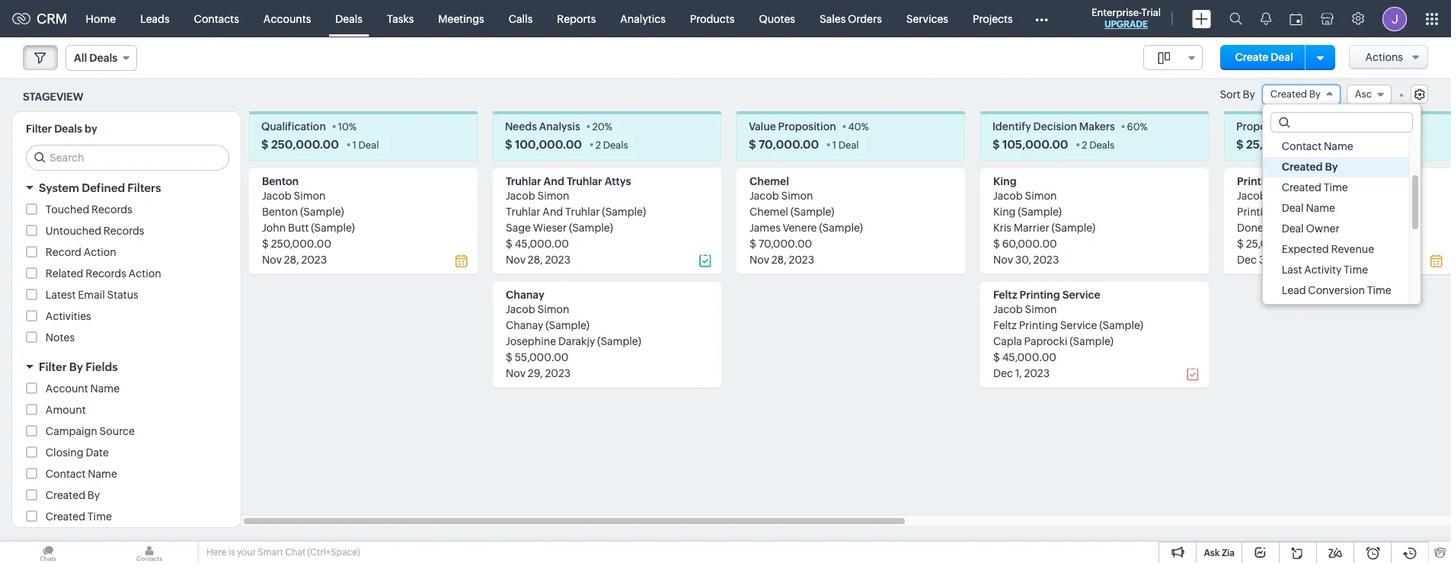 Task type: describe. For each thing, give the bounding box(es) containing it.
created down closing
[[46, 489, 85, 502]]

deal owner
[[1282, 223, 1340, 235]]

contact inside option
[[1282, 140, 1322, 153]]

benton link
[[262, 175, 299, 188]]

% for $ 250,000.00
[[349, 121, 357, 133]]

2023 inside printing dimensions jacob simon printing dimensions (sample) donette foller (sample) $ 25,000.00 dec 3, 2023
[[1271, 254, 1296, 266]]

1 vertical spatial created time
[[46, 511, 112, 523]]

2 chemel from the top
[[750, 206, 789, 218]]

quotes
[[759, 13, 796, 25]]

proposal/price quote
[[1237, 121, 1345, 133]]

signals image
[[1261, 12, 1272, 25]]

feltz printing service (sample) link
[[994, 320, 1144, 332]]

analytics
[[621, 13, 666, 25]]

sort
[[1220, 89, 1241, 101]]

lead conversion time option
[[1263, 281, 1410, 301]]

marrier
[[1014, 222, 1050, 234]]

sage wieser (sample) link
[[506, 222, 613, 234]]

(sample) down benton (sample) link at the left of page
[[311, 222, 355, 234]]

chanay link
[[506, 289, 545, 301]]

4 % from the left
[[1140, 121, 1148, 133]]

campaign
[[46, 425, 97, 438]]

nov for benton jacob simon benton (sample) john butt (sample) $ 250,000.00 nov 28, 2023
[[262, 254, 282, 266]]

nov inside truhlar and truhlar attys jacob simon truhlar and truhlar (sample) sage wieser (sample) $ 45,000.00 nov 28, 2023
[[506, 254, 526, 266]]

analysis
[[539, 121, 581, 133]]

deals down 20 %
[[603, 140, 628, 151]]

$ down proposal/price
[[1237, 138, 1244, 151]]

2023 inside chanay jacob simon chanay (sample) josephine darakjy (sample) $ 55,000.00 nov 29, 2023
[[545, 368, 571, 380]]

account name
[[46, 383, 120, 395]]

accounts link
[[251, 0, 323, 37]]

(sample) down attys
[[602, 206, 646, 218]]

capla paprocki (sample) link
[[994, 336, 1114, 348]]

closing date
[[46, 447, 109, 459]]

truhlar and truhlar (sample) link
[[506, 206, 646, 218]]

quote
[[1313, 121, 1345, 133]]

status
[[107, 289, 138, 301]]

simon inside feltz printing service jacob simon feltz printing service (sample) capla paprocki (sample) $ 45,000.00 dec 1, 2023
[[1025, 304, 1057, 316]]

sales
[[820, 13, 846, 25]]

printing dimensions (sample) link
[[1238, 206, 1383, 218]]

45,000.00 inside truhlar and truhlar attys jacob simon truhlar and truhlar (sample) sage wieser (sample) $ 45,000.00 nov 28, 2023
[[515, 238, 569, 250]]

60,000.00
[[1003, 238, 1057, 250]]

leads
[[140, 13, 170, 25]]

system defined filters
[[39, 182, 161, 195]]

attys
[[605, 175, 631, 188]]

by inside created by field
[[1310, 88, 1321, 100]]

expected
[[1282, 243, 1330, 256]]

(sample) up 'deal owner' option
[[1339, 206, 1383, 218]]

james
[[750, 222, 781, 234]]

55,000.00
[[515, 352, 569, 364]]

(sample) down truhlar and truhlar (sample) 'link'
[[569, 222, 613, 234]]

accounts
[[264, 13, 311, 25]]

(sample) right darakjy
[[598, 336, 642, 348]]

(sample) up capla paprocki (sample) "link"
[[1100, 320, 1144, 332]]

zia
[[1222, 548, 1235, 559]]

$ inside chemel jacob simon chemel (sample) james venere (sample) $ 70,000.00 nov 28, 2023
[[750, 238, 757, 250]]

truhlar up truhlar and truhlar (sample) 'link'
[[567, 175, 602, 188]]

1 feltz from the top
[[994, 289, 1018, 301]]

expected revenue option
[[1263, 240, 1410, 260]]

1 250,000.00 from the top
[[271, 138, 339, 151]]

2023 inside truhlar and truhlar attys jacob simon truhlar and truhlar (sample) sage wieser (sample) $ 45,000.00 nov 28, 2023
[[545, 254, 571, 266]]

benton jacob simon benton (sample) john butt (sample) $ 250,000.00 nov 28, 2023
[[262, 175, 355, 266]]

activities
[[46, 310, 91, 323]]

deal owner option
[[1263, 219, 1410, 240]]

deal down 40
[[839, 140, 859, 151]]

nov for king jacob simon king (sample) kris marrier (sample) $ 60,000.00 nov 30, 2023
[[994, 254, 1013, 266]]

Created By field
[[1262, 85, 1341, 105]]

list box containing contact name
[[1263, 137, 1421, 322]]

account
[[46, 383, 88, 395]]

2023 inside king jacob simon king (sample) kris marrier (sample) $ 60,000.00 nov 30, 2023
[[1034, 254, 1059, 266]]

sort by
[[1220, 89, 1256, 101]]

donette
[[1238, 222, 1278, 234]]

deals left tasks
[[336, 13, 363, 25]]

orders
[[848, 13, 882, 25]]

filters
[[128, 182, 161, 195]]

tasks link
[[375, 0, 426, 37]]

by right sort
[[1243, 89, 1256, 101]]

(ctrl+space)
[[308, 547, 360, 558]]

% for $ 100,000.00
[[605, 121, 613, 133]]

$ up king link
[[993, 138, 1000, 151]]

last
[[1282, 264, 1303, 276]]

truhlar and truhlar attys link
[[506, 175, 631, 188]]

deal name option
[[1263, 198, 1410, 219]]

contacts image
[[101, 542, 197, 563]]

lead for lead source
[[1282, 305, 1307, 317]]

truhlar up sage
[[506, 206, 541, 218]]

capla
[[994, 336, 1022, 348]]

deals left the by
[[54, 123, 82, 135]]

home
[[86, 13, 116, 25]]

related
[[46, 268, 83, 280]]

email
[[78, 289, 105, 301]]

paprocki
[[1025, 336, 1068, 348]]

chanay jacob simon chanay (sample) josephine darakjy (sample) $ 55,000.00 nov 29, 2023
[[506, 289, 642, 380]]

truhlar and truhlar attys jacob simon truhlar and truhlar (sample) sage wieser (sample) $ 45,000.00 nov 28, 2023
[[506, 175, 646, 266]]

john butt (sample) link
[[262, 222, 355, 234]]

deal name
[[1282, 202, 1336, 214]]

created time inside option
[[1282, 182, 1349, 194]]

1 horizontal spatial action
[[129, 268, 161, 280]]

is
[[229, 547, 235, 558]]

owner
[[1306, 223, 1340, 235]]

revenue
[[1332, 243, 1375, 256]]

% for $ 70,000.00
[[861, 121, 869, 133]]

deal inside 'deal owner' option
[[1282, 223, 1304, 235]]

campaign source
[[46, 425, 135, 438]]

projects
[[973, 13, 1013, 25]]

donette foller (sample) link
[[1238, 222, 1354, 234]]

1 for $ 250,000.00
[[353, 140, 357, 151]]

enterprise-trial upgrade
[[1092, 7, 1161, 30]]

benton (sample) link
[[262, 206, 344, 218]]

darakjy
[[558, 336, 595, 348]]

$ down qualification
[[261, 138, 269, 151]]

time up contacts image
[[88, 511, 112, 523]]

$ inside chanay jacob simon chanay (sample) josephine darakjy (sample) $ 55,000.00 nov 29, 2023
[[506, 352, 513, 364]]

contact name inside option
[[1282, 140, 1354, 153]]

$ inside benton jacob simon benton (sample) john butt (sample) $ 250,000.00 nov 28, 2023
[[262, 238, 269, 250]]

created by inside 'option'
[[1282, 161, 1338, 173]]

josephine
[[506, 336, 556, 348]]

reports
[[557, 13, 596, 25]]

proposition
[[778, 121, 837, 133]]

deal inside create deal button
[[1271, 51, 1294, 63]]

created by option
[[1263, 157, 1410, 178]]

your
[[237, 547, 256, 558]]

deals link
[[323, 0, 375, 37]]

notes
[[46, 332, 75, 344]]

created by inside field
[[1271, 88, 1321, 100]]

$ inside feltz printing service jacob simon feltz printing service (sample) capla paprocki (sample) $ 45,000.00 dec 1, 2023
[[994, 352, 1000, 364]]

(sample) up josephine darakjy (sample) link
[[546, 320, 590, 332]]

29,
[[528, 368, 543, 380]]

chemel jacob simon chemel (sample) james venere (sample) $ 70,000.00 nov 28, 2023
[[750, 175, 863, 266]]

analytics link
[[608, 0, 678, 37]]

1 vertical spatial contact name
[[46, 468, 117, 480]]

closing
[[46, 447, 84, 459]]

latest email status
[[46, 289, 138, 301]]

2023 inside chemel jacob simon chemel (sample) james venere (sample) $ 70,000.00 nov 28, 2023
[[789, 254, 815, 266]]

upgrade
[[1105, 19, 1148, 30]]

sales orders
[[820, 13, 882, 25]]

1 deal for 250,000.00
[[353, 140, 379, 151]]

filter for filter deals by
[[26, 123, 52, 135]]

45,000.00 inside feltz printing service jacob simon feltz printing service (sample) capla paprocki (sample) $ 45,000.00 dec 1, 2023
[[1003, 352, 1057, 364]]

defined
[[82, 182, 125, 195]]

1 deal for 70,000.00
[[833, 140, 859, 151]]

foller
[[1280, 222, 1307, 234]]

(sample) right marrier at the right of the page
[[1052, 222, 1096, 234]]

truhlar down $ 100,000.00
[[506, 175, 541, 188]]

truhlar up 'sage wieser (sample)' link
[[565, 206, 600, 218]]

name up created by 'option'
[[1325, 140, 1354, 153]]

2 for $ 105,000.00
[[1082, 140, 1088, 151]]

contact name option
[[1263, 137, 1410, 157]]

feltz printing service jacob simon feltz printing service (sample) capla paprocki (sample) $ 45,000.00 dec 1, 2023
[[994, 289, 1144, 380]]

create
[[1236, 51, 1269, 63]]

qualification
[[261, 121, 326, 133]]

Search text field
[[27, 146, 229, 170]]

% for $ 25,000.00
[[1368, 121, 1376, 133]]

quotes link
[[747, 0, 808, 37]]

source for lead source
[[1309, 305, 1344, 317]]

2023 inside benton jacob simon benton (sample) john butt (sample) $ 250,000.00 nov 28, 2023
[[301, 254, 327, 266]]

(sample) up james venere (sample) link
[[791, 206, 835, 218]]



Task type: locate. For each thing, give the bounding box(es) containing it.
(sample) down deal name option
[[1310, 222, 1354, 234]]

45,000.00
[[515, 238, 569, 250], [1003, 352, 1057, 364]]

ask
[[1204, 548, 1220, 559]]

3 % from the left
[[861, 121, 869, 133]]

jacob inside king jacob simon king (sample) kris marrier (sample) $ 60,000.00 nov 30, 2023
[[994, 190, 1023, 202]]

simon inside king jacob simon king (sample) kris marrier (sample) $ 60,000.00 nov 30, 2023
[[1025, 190, 1057, 202]]

$ 105,000.00
[[993, 138, 1069, 151]]

30,
[[1016, 254, 1032, 266]]

jacob inside chemel jacob simon chemel (sample) james venere (sample) $ 70,000.00 nov 28, 2023
[[750, 190, 779, 202]]

2023 down 'sage wieser (sample)' link
[[545, 254, 571, 266]]

1 vertical spatial feltz
[[994, 320, 1017, 332]]

1 1 deal from the left
[[353, 140, 379, 151]]

created up deal name
[[1282, 182, 1322, 194]]

$ down kris
[[994, 238, 1000, 250]]

2 feltz from the top
[[994, 320, 1017, 332]]

chats image
[[0, 542, 96, 563]]

last activity time
[[1282, 264, 1369, 276]]

chemel
[[750, 175, 789, 188], [750, 206, 789, 218]]

jacob
[[262, 190, 292, 202], [506, 190, 536, 202], [750, 190, 779, 202], [994, 190, 1023, 202], [1238, 190, 1267, 202], [506, 304, 536, 316], [994, 304, 1023, 316]]

touched
[[46, 204, 89, 216]]

45,000.00 down wieser
[[515, 238, 569, 250]]

1 28, from the left
[[284, 254, 299, 266]]

(sample) down feltz printing service (sample) link
[[1070, 336, 1114, 348]]

$ inside truhlar and truhlar attys jacob simon truhlar and truhlar (sample) sage wieser (sample) $ 45,000.00 nov 28, 2023
[[506, 238, 513, 250]]

printing down the 30,
[[1020, 289, 1060, 301]]

deals right 105,000.00
[[1090, 140, 1115, 151]]

last activity time option
[[1263, 260, 1410, 281]]

simon up chemel (sample) link
[[782, 190, 814, 202]]

nov inside chanay jacob simon chanay (sample) josephine darakjy (sample) $ 55,000.00 nov 29, 2023
[[506, 368, 526, 380]]

1 vertical spatial dimensions
[[1279, 206, 1337, 218]]

simon inside benton jacob simon benton (sample) john butt (sample) $ 250,000.00 nov 28, 2023
[[294, 190, 326, 202]]

2023 right 1,
[[1024, 368, 1050, 380]]

0 horizontal spatial 28,
[[284, 254, 299, 266]]

dec inside printing dimensions jacob simon printing dimensions (sample) donette foller (sample) $ 25,000.00 dec 3, 2023
[[1238, 254, 1257, 266]]

latest
[[46, 289, 76, 301]]

$ inside printing dimensions jacob simon printing dimensions (sample) donette foller (sample) $ 25,000.00 dec 3, 2023
[[1238, 238, 1244, 250]]

0 horizontal spatial 2 deals
[[596, 140, 628, 151]]

needs analysis
[[505, 121, 581, 133]]

2 lead from the top
[[1282, 305, 1307, 317]]

crm link
[[12, 11, 68, 27]]

0 vertical spatial chemel
[[750, 175, 789, 188]]

2 down 20
[[596, 140, 601, 151]]

$ 250,000.00
[[261, 138, 339, 151]]

$ 70,000.00
[[749, 138, 819, 151]]

1 vertical spatial filter
[[39, 361, 67, 374]]

0 horizontal spatial action
[[84, 246, 116, 259]]

created up chats image
[[46, 511, 85, 523]]

service up feltz printing service (sample) link
[[1063, 289, 1101, 301]]

2 vertical spatial created by
[[46, 489, 100, 502]]

0 vertical spatial contact name
[[1282, 140, 1354, 153]]

simon up king (sample) link
[[1025, 190, 1057, 202]]

contact down closing
[[46, 468, 86, 480]]

chemel link
[[750, 175, 789, 188]]

filter for filter by fields
[[39, 361, 67, 374]]

1 vertical spatial records
[[104, 225, 144, 237]]

0 vertical spatial service
[[1063, 289, 1101, 301]]

250,000.00 down qualification
[[271, 138, 339, 151]]

simon down truhlar and truhlar attys "link"
[[538, 190, 570, 202]]

1 vertical spatial 250,000.00
[[271, 238, 332, 250]]

expected revenue
[[1282, 243, 1375, 256]]

feltz printing service link
[[994, 289, 1101, 301]]

2 king from the top
[[994, 206, 1016, 218]]

chemel up chemel (sample) link
[[750, 175, 789, 188]]

0 vertical spatial dec
[[1238, 254, 1257, 266]]

untouched
[[46, 225, 101, 237]]

3 28, from the left
[[772, 254, 787, 266]]

list box
[[1263, 137, 1421, 322]]

3 1 deal from the left
[[1320, 140, 1346, 151]]

john
[[262, 222, 286, 234]]

by up quote in the right top of the page
[[1310, 88, 1321, 100]]

nov inside chemel jacob simon chemel (sample) james venere (sample) $ 70,000.00 nov 28, 2023
[[750, 254, 770, 266]]

by inside created by 'option'
[[1326, 161, 1338, 173]]

2 horizontal spatial 28,
[[772, 254, 787, 266]]

$ down capla
[[994, 352, 1000, 364]]

and up wieser
[[543, 206, 563, 218]]

0 vertical spatial 250,000.00
[[271, 138, 339, 151]]

0 horizontal spatial dec
[[994, 368, 1013, 380]]

chanay up chanay (sample) link
[[506, 289, 545, 301]]

jacob up donette
[[1238, 190, 1267, 202]]

0 horizontal spatial 2
[[596, 140, 601, 151]]

1 lead from the top
[[1282, 284, 1307, 297]]

by down contact name option
[[1326, 161, 1338, 173]]

created by down closing date
[[46, 489, 100, 502]]

1 for $ 70,000.00
[[833, 140, 837, 151]]

actions
[[1366, 51, 1404, 63]]

printing up paprocki
[[1019, 320, 1058, 332]]

butt
[[288, 222, 309, 234]]

1 25,000.00 from the top
[[1247, 138, 1306, 151]]

2 deals for 105,000.00
[[1082, 140, 1115, 151]]

jacob up capla
[[994, 304, 1023, 316]]

time down created by 'option'
[[1324, 182, 1349, 194]]

0 vertical spatial benton
[[262, 175, 299, 188]]

simon up chanay (sample) link
[[538, 304, 570, 316]]

28, inside truhlar and truhlar attys jacob simon truhlar and truhlar (sample) sage wieser (sample) $ 45,000.00 nov 28, 2023
[[528, 254, 543, 266]]

records for touched
[[92, 204, 132, 216]]

source down lead conversion time option
[[1309, 305, 1344, 317]]

1 1 from the left
[[353, 140, 357, 151]]

1 horizontal spatial source
[[1309, 305, 1344, 317]]

printing down $ 25,000.00
[[1238, 175, 1278, 188]]

1 vertical spatial service
[[1061, 320, 1098, 332]]

jacob inside benton jacob simon benton (sample) john butt (sample) $ 250,000.00 nov 28, 2023
[[262, 190, 292, 202]]

25,000.00 inside printing dimensions jacob simon printing dimensions (sample) donette foller (sample) $ 25,000.00 dec 3, 2023
[[1246, 238, 1300, 250]]

conversion
[[1309, 284, 1365, 297]]

records up latest email status
[[86, 268, 126, 280]]

0 horizontal spatial source
[[100, 425, 135, 438]]

0 horizontal spatial 1 deal
[[353, 140, 379, 151]]

printing
[[1238, 175, 1278, 188], [1238, 206, 1277, 218], [1020, 289, 1060, 301], [1019, 320, 1058, 332]]

0 vertical spatial contact
[[1282, 140, 1322, 153]]

and down the 100,000.00
[[544, 175, 565, 188]]

services link
[[894, 0, 961, 37]]

40
[[848, 121, 861, 133]]

(sample) up kris marrier (sample) link
[[1018, 206, 1062, 218]]

2 horizontal spatial 1 deal
[[1320, 140, 1346, 151]]

2 25,000.00 from the top
[[1246, 238, 1300, 250]]

by
[[85, 123, 97, 135]]

jacob down benton link at the top left
[[262, 190, 292, 202]]

james venere (sample) link
[[750, 222, 863, 234]]

created time up chats image
[[46, 511, 112, 523]]

time inside option
[[1344, 264, 1369, 276]]

created inside 'created time' option
[[1282, 182, 1322, 194]]

simon inside chemel jacob simon chemel (sample) james venere (sample) $ 70,000.00 nov 28, 2023
[[782, 190, 814, 202]]

home link
[[74, 0, 128, 37]]

2 % from the left
[[605, 121, 613, 133]]

stageview
[[23, 90, 83, 103]]

created inside created by 'option'
[[1282, 161, 1323, 173]]

1 vertical spatial dec
[[994, 368, 1013, 380]]

1 vertical spatial chemel
[[750, 206, 789, 218]]

2023 inside feltz printing service jacob simon feltz printing service (sample) capla paprocki (sample) $ 45,000.00 dec 1, 2023
[[1024, 368, 1050, 380]]

records for related
[[86, 268, 126, 280]]

1 horizontal spatial 1 deal
[[833, 140, 859, 151]]

1 king from the top
[[994, 175, 1017, 188]]

benton
[[262, 175, 299, 188], [262, 206, 298, 218]]

reports link
[[545, 0, 608, 37]]

0 horizontal spatial contact
[[46, 468, 86, 480]]

2023 right the 30,
[[1034, 254, 1059, 266]]

2 250,000.00 from the top
[[271, 238, 332, 250]]

deal inside deal name option
[[1282, 202, 1304, 214]]

28,
[[284, 254, 299, 266], [528, 254, 543, 266], [772, 254, 787, 266]]

chat
[[285, 547, 306, 558]]

sales orders link
[[808, 0, 894, 37]]

105,000.00
[[1003, 138, 1069, 151]]

nov down james
[[750, 254, 770, 266]]

lead for lead conversion time
[[1282, 284, 1307, 297]]

jacob down king link
[[994, 190, 1023, 202]]

products
[[690, 13, 735, 25]]

filter inside dropdown button
[[39, 361, 67, 374]]

1 benton from the top
[[262, 175, 299, 188]]

$ inside king jacob simon king (sample) kris marrier (sample) $ 60,000.00 nov 30, 2023
[[994, 238, 1000, 250]]

king (sample) link
[[994, 206, 1062, 218]]

action
[[84, 246, 116, 259], [129, 268, 161, 280]]

5 % from the left
[[1368, 121, 1376, 133]]

$ 25,000.00
[[1237, 138, 1306, 151]]

time
[[1324, 182, 1349, 194], [1344, 264, 1369, 276], [1368, 284, 1392, 297], [88, 511, 112, 523]]

0 horizontal spatial created time
[[46, 511, 112, 523]]

2 1 from the left
[[833, 140, 837, 151]]

source up the date
[[100, 425, 135, 438]]

2 28, from the left
[[528, 254, 543, 266]]

1 % from the left
[[349, 121, 357, 133]]

2 chanay from the top
[[506, 320, 544, 332]]

$
[[261, 138, 269, 151], [505, 138, 513, 151], [749, 138, 756, 151], [993, 138, 1000, 151], [1237, 138, 1244, 151], [262, 238, 269, 250], [506, 238, 513, 250], [750, 238, 757, 250], [994, 238, 1000, 250], [1238, 238, 1244, 250], [506, 352, 513, 364], [994, 352, 1000, 364]]

created by up proposal/price quote in the top of the page
[[1271, 88, 1321, 100]]

1 for $ 25,000.00
[[1320, 140, 1324, 151]]

1 vertical spatial and
[[543, 206, 563, 218]]

1 chemel from the top
[[750, 175, 789, 188]]

0 vertical spatial king
[[994, 175, 1017, 188]]

0 vertical spatial and
[[544, 175, 565, 188]]

jacob inside feltz printing service jacob simon feltz printing service (sample) capla paprocki (sample) $ 45,000.00 dec 1, 2023
[[994, 304, 1023, 316]]

2 1 deal from the left
[[833, 140, 859, 151]]

chanay up josephine
[[506, 320, 544, 332]]

1 vertical spatial 70,000.00
[[759, 238, 813, 250]]

nov down john
[[262, 254, 282, 266]]

2 70,000.00 from the top
[[759, 238, 813, 250]]

created time up deal name
[[1282, 182, 1349, 194]]

amount
[[46, 404, 86, 416]]

0 vertical spatial feltz
[[994, 289, 1018, 301]]

2
[[596, 140, 601, 151], [1082, 140, 1088, 151]]

jacob down chemel link
[[750, 190, 779, 202]]

jacob inside printing dimensions jacob simon printing dimensions (sample) donette foller (sample) $ 25,000.00 dec 3, 2023
[[1238, 190, 1267, 202]]

leads link
[[128, 0, 182, 37]]

contacts
[[194, 13, 239, 25]]

and
[[544, 175, 565, 188], [543, 206, 563, 218]]

0 horizontal spatial 1
[[353, 140, 357, 151]]

None text field
[[1272, 113, 1413, 132]]

75
[[1357, 121, 1368, 133]]

0 vertical spatial action
[[84, 246, 116, 259]]

1 vertical spatial benton
[[262, 206, 298, 218]]

1 vertical spatial contact
[[46, 468, 86, 480]]

simon inside printing dimensions jacob simon printing dimensions (sample) donette foller (sample) $ 25,000.00 dec 3, 2023
[[1269, 190, 1301, 202]]

time right conversion
[[1368, 284, 1392, 297]]

0 horizontal spatial contact name
[[46, 468, 117, 480]]

jacob inside chanay jacob simon chanay (sample) josephine darakjy (sample) $ 55,000.00 nov 29, 2023
[[506, 304, 536, 316]]

meetings link
[[426, 0, 497, 37]]

simon up benton (sample) link at the left of page
[[294, 190, 326, 202]]

25,000.00 up 3,
[[1246, 238, 1300, 250]]

2 horizontal spatial 1
[[1320, 140, 1324, 151]]

created time option
[[1263, 178, 1410, 198]]

1 chanay from the top
[[506, 289, 545, 301]]

1 2 deals from the left
[[596, 140, 628, 151]]

1 down "10 %"
[[353, 140, 357, 151]]

1 70,000.00 from the top
[[759, 138, 819, 151]]

deals
[[336, 13, 363, 25], [54, 123, 82, 135], [603, 140, 628, 151], [1090, 140, 1115, 151]]

1 horizontal spatial 2 deals
[[1082, 140, 1115, 151]]

projects link
[[961, 0, 1025, 37]]

jacob up sage
[[506, 190, 536, 202]]

filter by fields
[[39, 361, 118, 374]]

0 vertical spatial created by
[[1271, 88, 1321, 100]]

$ down value
[[749, 138, 756, 151]]

name down the fields on the left bottom
[[90, 383, 120, 395]]

1 horizontal spatial 28,
[[528, 254, 543, 266]]

2 vertical spatial records
[[86, 268, 126, 280]]

nov for chemel jacob simon chemel (sample) james venere (sample) $ 70,000.00 nov 28, 2023
[[750, 254, 770, 266]]

deal right $ 250,000.00
[[359, 140, 379, 151]]

signals element
[[1252, 0, 1281, 37]]

2 2 from the left
[[1082, 140, 1088, 151]]

1 down 'proposition'
[[833, 140, 837, 151]]

0 vertical spatial created time
[[1282, 182, 1349, 194]]

1 deal down quote in the right top of the page
[[1320, 140, 1346, 151]]

$ 100,000.00
[[505, 138, 582, 151]]

source for campaign source
[[100, 425, 135, 438]]

deal right create
[[1271, 51, 1294, 63]]

created time
[[1282, 182, 1349, 194], [46, 511, 112, 523]]

1 deal down "10 %"
[[353, 140, 379, 151]]

meetings
[[438, 13, 484, 25]]

deal down printing dimensions (sample) link
[[1282, 223, 1304, 235]]

untouched records
[[46, 225, 144, 237]]

0 vertical spatial dimensions
[[1280, 175, 1340, 188]]

king
[[994, 175, 1017, 188], [994, 206, 1016, 218]]

1 horizontal spatial 1
[[833, 140, 837, 151]]

by inside filter by fields dropdown button
[[69, 361, 83, 374]]

king up kris
[[994, 206, 1016, 218]]

wieser
[[533, 222, 567, 234]]

2023 right 29,
[[545, 368, 571, 380]]

service up capla paprocki (sample) "link"
[[1061, 320, 1098, 332]]

1 vertical spatial source
[[100, 425, 135, 438]]

records for untouched
[[104, 225, 144, 237]]

25,000.00 down proposal/price
[[1247, 138, 1306, 151]]

dec inside feltz printing service jacob simon feltz printing service (sample) capla paprocki (sample) $ 45,000.00 dec 1, 2023
[[994, 368, 1013, 380]]

fields
[[86, 361, 118, 374]]

trial
[[1142, 7, 1161, 18]]

printing up donette
[[1238, 206, 1277, 218]]

2023 down john butt (sample) link
[[301, 254, 327, 266]]

nov inside benton jacob simon benton (sample) john butt (sample) $ 250,000.00 nov 28, 2023
[[262, 254, 282, 266]]

$ down needs
[[505, 138, 513, 151]]

0 vertical spatial records
[[92, 204, 132, 216]]

created up proposal/price quote in the top of the page
[[1271, 88, 1308, 100]]

dec left 3,
[[1238, 254, 1257, 266]]

0 vertical spatial 70,000.00
[[759, 138, 819, 151]]

70,000.00 inside chemel jacob simon chemel (sample) james venere (sample) $ 70,000.00 nov 28, 2023
[[759, 238, 813, 250]]

(sample) up john butt (sample) link
[[300, 206, 344, 218]]

$ down james
[[750, 238, 757, 250]]

printing dimensions jacob simon printing dimensions (sample) donette foller (sample) $ 25,000.00 dec 3, 2023
[[1238, 175, 1383, 266]]

simon inside truhlar and truhlar attys jacob simon truhlar and truhlar (sample) sage wieser (sample) $ 45,000.00 nov 28, 2023
[[538, 190, 570, 202]]

created inside created by field
[[1271, 88, 1308, 100]]

2 benton from the top
[[262, 206, 298, 218]]

28, inside benton jacob simon benton (sample) john butt (sample) $ 250,000.00 nov 28, 2023
[[284, 254, 299, 266]]

1 horizontal spatial 45,000.00
[[1003, 352, 1057, 364]]

20
[[592, 121, 605, 133]]

2023 down venere at the right
[[789, 254, 815, 266]]

2 deals right 105,000.00
[[1082, 140, 1115, 151]]

contact name down closing date
[[46, 468, 117, 480]]

simon down feltz printing service link
[[1025, 304, 1057, 316]]

name up owner
[[1306, 202, 1336, 214]]

$ down josephine
[[506, 352, 513, 364]]

1 vertical spatial 45,000.00
[[1003, 352, 1057, 364]]

1 vertical spatial action
[[129, 268, 161, 280]]

0 vertical spatial source
[[1309, 305, 1344, 317]]

truhlar
[[506, 175, 541, 188], [567, 175, 602, 188], [506, 206, 541, 218], [565, 206, 600, 218]]

0 vertical spatial lead
[[1282, 284, 1307, 297]]

jacob down chanay link
[[506, 304, 536, 316]]

nov inside king jacob simon king (sample) kris marrier (sample) $ 60,000.00 nov 30, 2023
[[994, 254, 1013, 266]]

1 horizontal spatial created time
[[1282, 182, 1349, 194]]

2 2 deals from the left
[[1082, 140, 1115, 151]]

date
[[86, 447, 109, 459]]

source inside option
[[1309, 305, 1344, 317]]

deal up foller
[[1282, 202, 1304, 214]]

0 vertical spatial 45,000.00
[[515, 238, 569, 250]]

1 deal for 25,000.00
[[1320, 140, 1346, 151]]

3 1 from the left
[[1320, 140, 1324, 151]]

0 vertical spatial 25,000.00
[[1247, 138, 1306, 151]]

jacob inside truhlar and truhlar attys jacob simon truhlar and truhlar (sample) sage wieser (sample) $ 45,000.00 nov 28, 2023
[[506, 190, 536, 202]]

king link
[[994, 175, 1017, 188]]

records
[[92, 204, 132, 216], [104, 225, 144, 237], [86, 268, 126, 280]]

70,000.00 down venere at the right
[[759, 238, 813, 250]]

feltz
[[994, 289, 1018, 301], [994, 320, 1017, 332]]

1 horizontal spatial contact name
[[1282, 140, 1354, 153]]

kris
[[994, 222, 1012, 234]]

simon inside chanay jacob simon chanay (sample) josephine darakjy (sample) $ 55,000.00 nov 29, 2023
[[538, 304, 570, 316]]

josephine darakjy (sample) link
[[506, 336, 642, 348]]

(sample) right venere at the right
[[819, 222, 863, 234]]

60
[[1127, 121, 1140, 133]]

nov for chanay jacob simon chanay (sample) josephine darakjy (sample) $ 55,000.00 nov 29, 2023
[[506, 368, 526, 380]]

nov left the 30,
[[994, 254, 1013, 266]]

0 vertical spatial chanay
[[506, 289, 545, 301]]

1 horizontal spatial dec
[[1238, 254, 1257, 266]]

time down revenue
[[1344, 264, 1369, 276]]

1 horizontal spatial contact
[[1282, 140, 1322, 153]]

contact name down quote in the right top of the page
[[1282, 140, 1354, 153]]

chanay
[[506, 289, 545, 301], [506, 320, 544, 332]]

lead source option
[[1263, 301, 1410, 322]]

28, inside chemel jacob simon chemel (sample) james venere (sample) $ 70,000.00 nov 28, 2023
[[772, 254, 787, 266]]

250,000.00 inside benton jacob simon benton (sample) john butt (sample) $ 250,000.00 nov 28, 2023
[[271, 238, 332, 250]]

1 2 from the left
[[596, 140, 601, 151]]

1 vertical spatial created by
[[1282, 161, 1338, 173]]

1 vertical spatial 25,000.00
[[1246, 238, 1300, 250]]

0 horizontal spatial 45,000.00
[[515, 238, 569, 250]]

filter down stageview
[[26, 123, 52, 135]]

1 vertical spatial chanay
[[506, 320, 544, 332]]

contact down proposal/price quote in the top of the page
[[1282, 140, 1322, 153]]

name down the date
[[88, 468, 117, 480]]

by down the date
[[88, 489, 100, 502]]

1 vertical spatial king
[[994, 206, 1016, 218]]

sage
[[506, 222, 531, 234]]

28, for benton jacob simon benton (sample) john butt (sample) $ 250,000.00 nov 28, 2023
[[284, 254, 299, 266]]

2 deals for 100,000.00
[[596, 140, 628, 151]]

1 vertical spatial lead
[[1282, 305, 1307, 317]]

60 %
[[1127, 121, 1148, 133]]

deal down quote in the right top of the page
[[1326, 140, 1346, 151]]

source
[[1309, 305, 1344, 317], [100, 425, 135, 438]]

1 horizontal spatial 2
[[1082, 140, 1088, 151]]

calls link
[[497, 0, 545, 37]]

28, for chemel jacob simon chemel (sample) james venere (sample) $ 70,000.00 nov 28, 2023
[[772, 254, 787, 266]]

0 vertical spatial filter
[[26, 123, 52, 135]]

2 for $ 100,000.00
[[596, 140, 601, 151]]



Task type: vqa. For each thing, say whether or not it's contained in the screenshot.
Profile icon
no



